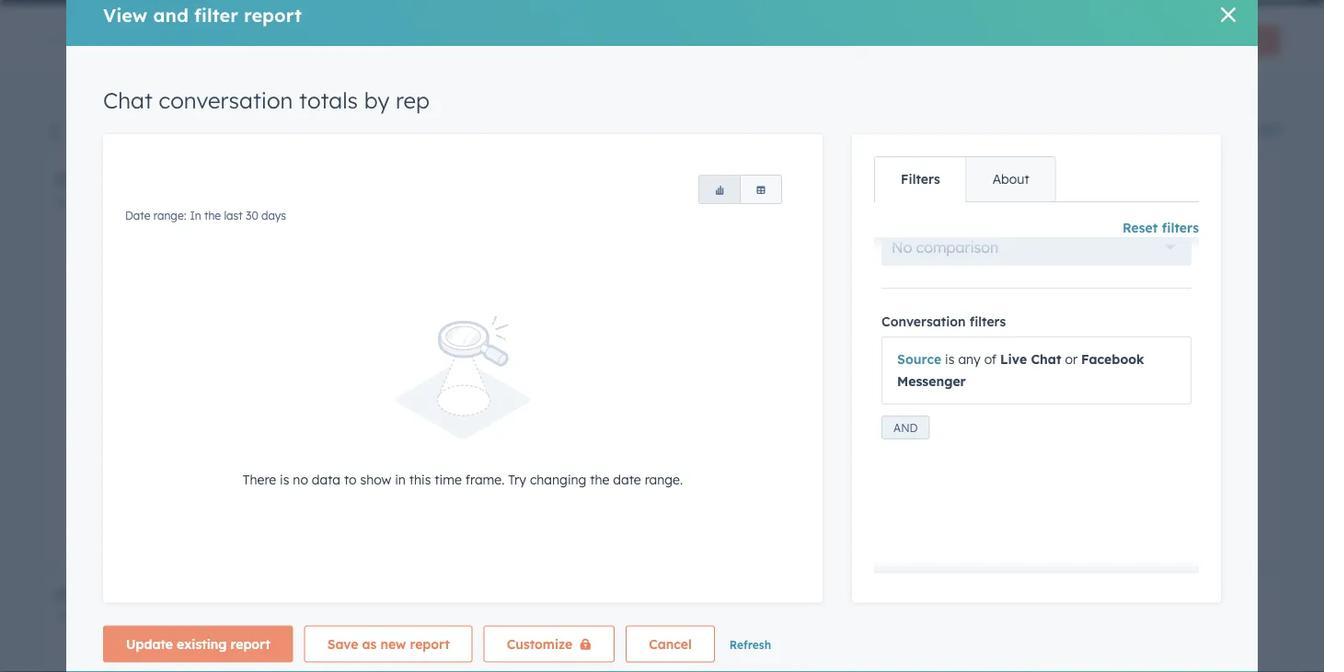 Task type: describe. For each thing, give the bounding box(es) containing it.
in down chat conversation totals by rep date range: in the last 30 days
[[190, 209, 201, 223]]

add
[[1198, 34, 1218, 47]]

conversations close date
[[496, 116, 574, 143]]

filters for dashboard filters
[[763, 120, 800, 136]]

dashboard
[[688, 120, 759, 136]]

show for chat conversation totals by url
[[934, 440, 965, 456]]

rep inside chat conversation totals by rep date range: in the last 30 days
[[264, 171, 288, 189]]

30 for chat conversation average first response time by rep
[[176, 610, 189, 624]]

manage
[[926, 121, 978, 137]]

this for chat conversation totals by url
[[989, 440, 1011, 456]]

close image
[[1222, 8, 1236, 23]]

create
[[886, 34, 921, 47]]

new
[[381, 637, 406, 653]]

date for chat conversation totals by url
[[678, 195, 704, 209]]

refresh
[[730, 639, 771, 653]]

conversations for agent
[[319, 116, 397, 129]]

chat conversation average time to close by rep element
[[667, 573, 1281, 673]]

there
[[243, 472, 276, 489]]

for for chat conversation totals by url
[[969, 440, 986, 456]]

chat conversation totals by url element
[[667, 158, 1281, 564]]

for for chat conversation totals by rep
[[345, 440, 363, 456]]

chat for chat conversation average first response time by rep
[[55, 586, 90, 604]]

and
[[894, 422, 918, 436]]

conversations for owner
[[86, 116, 164, 129]]

chat conversation totals by rep
[[103, 87, 430, 115]]

is for source
[[945, 352, 955, 369]]

1 horizontal spatial data
[[312, 472, 341, 489]]

close
[[940, 586, 977, 604]]

chat overview banner
[[44, 20, 1280, 55]]

to up no
[[295, 440, 307, 456]]

update existing report
[[126, 637, 270, 653]]

add report
[[1198, 34, 1254, 47]]

in inside chat conversation totals by rep date range: in the last 30 days
[[120, 195, 131, 209]]

average for first
[[195, 586, 255, 604]]

reset filters button
[[1123, 218, 1199, 240]]

no
[[293, 472, 308, 489]]

last for chat conversation average time to close by rep
[[777, 610, 796, 624]]

to left "close"
[[920, 586, 936, 604]]

about
[[993, 172, 1030, 188]]

1 horizontal spatial this
[[409, 472, 431, 489]]

chat conversation average first response time by rep
[[55, 586, 449, 604]]

in
[[395, 472, 406, 489]]

the inside chat conversation totals by rep date range: in the last 30 days
[[134, 195, 151, 209]]

and
[[153, 4, 189, 27]]

chat conversation totals by rep element
[[44, 158, 658, 564]]

chat overview button
[[68, 26, 229, 53]]

tab list containing filters
[[875, 157, 1056, 203]]

create dashboard button
[[870, 26, 996, 55]]

1 vertical spatial response
[[294, 586, 360, 604]]

conversation for chat conversation average first response time by rep
[[94, 586, 190, 604]]

days for chat conversation average time to close by rep
[[815, 610, 840, 624]]

date inside chat conversation totals by rep date range: in the last 30 days
[[55, 195, 81, 209]]

conversation for chat conversation totals by rep
[[159, 87, 293, 115]]

response inside conversations agent first response time
[[380, 129, 430, 143]]

chat conversation totals by url
[[678, 171, 917, 189]]

share button
[[1099, 26, 1171, 55]]

manage dashboards
[[926, 121, 1058, 137]]

date inside 'conversations close date'
[[529, 129, 554, 143]]

chat overview
[[68, 28, 205, 51]]

no data to show for this time frame. for chat conversation totals by url
[[864, 440, 1085, 456]]

range: for chat conversation totals by url
[[707, 195, 740, 209]]

conversation for chat conversation totals by rep date range: in the last 30 days
[[94, 171, 190, 189]]

changing
[[530, 472, 587, 489]]

conversations owner
[[86, 116, 164, 143]]

no comparison button
[[882, 230, 1192, 267]]

data for chat conversation totals by rep
[[262, 440, 291, 456]]

id
[[245, 129, 259, 143]]

actions button
[[1007, 26, 1087, 55]]

reset filters
[[1123, 220, 1199, 237]]

by inside chat conversation average first response time by rep element
[[402, 586, 420, 604]]

totals for chat conversation totals by rep date range: in the last 30 days
[[195, 171, 236, 189]]

about link
[[966, 158, 1055, 202]]

the right changing
[[590, 472, 610, 489]]

chat conversation average time to close by rep
[[678, 586, 1029, 604]]

date for chat conversation average first response time by rep
[[55, 610, 81, 624]]

by for chat conversation totals by url
[[864, 171, 882, 189]]

show for chat conversation totals by rep
[[311, 440, 342, 456]]

days inside chat conversation totals by rep date range: in the last 30 days
[[192, 195, 216, 209]]

cancel button
[[626, 627, 715, 664]]

create dashboard
[[886, 34, 980, 47]]

the down 'chat conversation totals by url'
[[758, 195, 774, 209]]

owner
[[86, 129, 122, 143]]

30 inside chat conversation totals by rep date range: in the last 30 days
[[176, 195, 189, 209]]

view and filter report
[[103, 4, 302, 27]]

days for chat conversation totals by url
[[815, 195, 840, 209]]

time inside the chat conversation totals by rep element
[[392, 440, 419, 456]]

actions
[[1022, 34, 1061, 47]]

reset
[[1123, 220, 1158, 237]]

in for chat conversation totals by url
[[743, 195, 755, 209]]

dashboard
[[924, 34, 980, 47]]

by for chat conversation totals by rep date range: in the last 30 days
[[241, 171, 259, 189]]

no for chat conversation totals by url
[[864, 440, 882, 456]]

source button
[[898, 352, 942, 369]]

source is any of
[[898, 352, 1001, 369]]

conversations for close
[[496, 116, 574, 129]]

share
[[1114, 34, 1144, 47]]

conversation filters
[[882, 315, 1006, 331]]

30 for chat conversation average time to close by rep
[[799, 610, 812, 624]]

chat conversation average first response time by rep element
[[44, 573, 658, 673]]

live
[[1001, 352, 1027, 369]]

try
[[508, 472, 527, 489]]

beta
[[815, 123, 839, 135]]

conversations thread id
[[202, 116, 281, 143]]

comparison
[[917, 239, 999, 258]]

facebook
[[1082, 352, 1145, 369]]

url
[[887, 171, 917, 189]]

assigned:
[[1099, 121, 1157, 137]]

conversation for chat conversation average time to close by rep
[[718, 586, 813, 604]]

conversations agent first response time
[[319, 116, 458, 143]]

any
[[959, 352, 981, 369]]

frame. for chat conversation totals by url
[[1045, 440, 1085, 456]]

no for chat conversation totals by rep
[[241, 440, 259, 456]]

update existing report button
[[103, 627, 293, 664]]

messenger
[[898, 375, 966, 391]]

range: for chat conversation average first response time by rep
[[84, 610, 116, 624]]

rep right "close"
[[1005, 586, 1029, 604]]



Task type: vqa. For each thing, say whether or not it's contained in the screenshot.
No to the middle
yes



Task type: locate. For each thing, give the bounding box(es) containing it.
everyone can edit button
[[1164, 118, 1280, 140]]

chat
[[68, 28, 111, 51], [103, 87, 153, 115], [55, 171, 90, 189], [678, 171, 713, 189], [1031, 352, 1062, 369], [55, 586, 90, 604], [678, 586, 713, 604]]

rep up conversations agent first response time
[[396, 87, 430, 115]]

filters right reset
[[1162, 220, 1199, 237]]

1 vertical spatial first
[[260, 586, 290, 604]]

frame. left try
[[465, 472, 505, 489]]

date inside the chat conversation totals by url element
[[678, 195, 704, 209]]

filters for conversation filters
[[970, 315, 1006, 331]]

conversation
[[882, 315, 966, 331]]

no data to show for this time frame. inside the chat conversation totals by rep element
[[241, 440, 462, 456]]

date range: in the last 30 days inside the chat conversation totals by url element
[[678, 195, 840, 209]]

no data to show for this time frame. inside the chat conversation totals by url element
[[864, 440, 1085, 456]]

in
[[120, 195, 131, 209], [743, 195, 755, 209], [190, 209, 201, 223], [120, 610, 131, 624], [743, 610, 755, 624]]

1 horizontal spatial filters
[[970, 315, 1006, 331]]

chat for chat conversation average time to close by rep
[[678, 586, 713, 604]]

date inside chat conversation average first response time by rep element
[[55, 610, 81, 624]]

3 conversations from the left
[[319, 116, 397, 129]]

1 horizontal spatial date
[[613, 472, 641, 489]]

30 inside chat conversation average first response time by rep element
[[176, 610, 189, 624]]

1 horizontal spatial show
[[360, 472, 391, 489]]

group
[[699, 175, 782, 205]]

0 vertical spatial filters
[[763, 120, 800, 136]]

view
[[103, 4, 148, 27]]

range: for chat conversation average time to close by rep
[[707, 610, 740, 624]]

last inside chat conversation totals by rep date range: in the last 30 days
[[154, 195, 173, 209]]

no comparison
[[892, 239, 999, 258]]

by up conversations agent first response time
[[364, 87, 390, 115]]

totals inside chat conversation totals by rep date range: in the last 30 days
[[195, 171, 236, 189]]

edit
[[1255, 121, 1280, 137]]

report
[[244, 4, 302, 27], [1222, 34, 1254, 47], [231, 637, 270, 653], [410, 637, 450, 653]]

totals down the beta
[[818, 171, 860, 189]]

in down owner
[[120, 195, 131, 209]]

0 horizontal spatial this
[[366, 440, 388, 456]]

last down chat conversation totals by rep date range: in the last 30 days
[[224, 209, 243, 223]]

chat for chat overview
[[68, 28, 111, 51]]

0 horizontal spatial no data to show for this time frame.
[[241, 440, 462, 456]]

totals up agent at the top
[[299, 87, 358, 115]]

days inside the chat conversation totals by url element
[[815, 195, 840, 209]]

to down and
[[918, 440, 930, 456]]

in inside chat conversation average first response time by rep element
[[120, 610, 131, 624]]

0 horizontal spatial filters
[[763, 120, 800, 136]]

the
[[134, 195, 151, 209], [758, 195, 774, 209], [204, 209, 221, 223], [590, 472, 610, 489], [134, 610, 151, 624], [758, 610, 774, 624]]

first inside conversations agent first response time
[[355, 129, 377, 143]]

1 horizontal spatial totals
[[299, 87, 358, 115]]

by down id
[[241, 171, 259, 189]]

report down the close image
[[1222, 34, 1254, 47]]

frame. inside the chat conversation totals by url element
[[1045, 440, 1085, 456]]

last inside the chat conversation totals by url element
[[777, 195, 796, 209]]

2 horizontal spatial data
[[885, 440, 914, 456]]

the up refresh
[[758, 610, 774, 624]]

by inside the chat conversation totals by url element
[[864, 171, 882, 189]]

for inside the chat conversation totals by url element
[[969, 440, 986, 456]]

no data to show for this time frame.
[[241, 440, 462, 456], [864, 440, 1085, 456]]

frame. for chat conversation totals by rep
[[422, 440, 462, 456]]

date range: in the last 30 days down 'chat conversation totals by url'
[[678, 195, 840, 209]]

2 average from the left
[[818, 586, 879, 604]]

by for chat conversation totals by rep
[[364, 87, 390, 115]]

show inside the chat conversation totals by url element
[[934, 440, 965, 456]]

dashboards
[[982, 121, 1058, 137]]

totals
[[299, 87, 358, 115], [195, 171, 236, 189], [818, 171, 860, 189]]

1 for from the left
[[345, 440, 363, 456]]

time inside the chat conversation totals by url element
[[1015, 440, 1042, 456]]

conversations inside conversations agent first response time
[[319, 116, 397, 129]]

conversation for chat conversation totals by url
[[718, 171, 813, 189]]

0 vertical spatial is
[[945, 352, 955, 369]]

2 no data to show for this time frame. from the left
[[864, 440, 1085, 456]]

1 horizontal spatial response
[[380, 129, 430, 143]]

data for chat conversation totals by url
[[885, 440, 914, 456]]

days inside chat conversation average time to close by rep element
[[815, 610, 840, 624]]

2 horizontal spatial frame.
[[1045, 440, 1085, 456]]

is
[[945, 352, 955, 369], [280, 472, 289, 489]]

no up there
[[241, 440, 259, 456]]

this
[[366, 440, 388, 456], [989, 440, 1011, 456], [409, 472, 431, 489]]

customize
[[507, 637, 573, 653]]

in up refresh button
[[743, 610, 755, 624]]

the down the conversations owner at the left top
[[134, 195, 151, 209]]

no inside the chat conversation totals by url element
[[864, 440, 882, 456]]

the inside chat conversation average first response time by rep element
[[134, 610, 151, 624]]

this for chat conversation totals by rep
[[366, 440, 388, 456]]

there is no data to show in this time frame. try changing the date range.
[[243, 472, 683, 489]]

data down and
[[885, 440, 914, 456]]

date range: in the last 30 days for chat conversation totals by url
[[678, 195, 840, 209]]

last inside chat conversation average first response time by rep element
[[154, 610, 173, 624]]

customize button
[[484, 627, 615, 664]]

date left range.
[[613, 472, 641, 489]]

conversation up update
[[94, 586, 190, 604]]

filters
[[901, 172, 940, 188]]

totals for chat conversation totals by url
[[818, 171, 860, 189]]

2 horizontal spatial this
[[989, 440, 1011, 456]]

0 vertical spatial response
[[380, 129, 430, 143]]

this inside the chat conversation totals by rep element
[[366, 440, 388, 456]]

for
[[345, 440, 363, 456], [969, 440, 986, 456]]

data up there
[[262, 440, 291, 456]]

2 horizontal spatial no
[[892, 239, 913, 258]]

in up update
[[120, 610, 131, 624]]

filters left the beta
[[763, 120, 800, 136]]

conversation
[[159, 87, 293, 115], [94, 171, 190, 189], [718, 171, 813, 189], [94, 586, 190, 604], [718, 586, 813, 604]]

1 horizontal spatial no data to show for this time frame.
[[864, 440, 1085, 456]]

date range: in the last 30 days inside chat conversation average time to close by rep element
[[678, 610, 840, 624]]

this right in
[[409, 472, 431, 489]]

report inside save as new report button
[[410, 637, 450, 653]]

range: inside the chat conversation totals by url element
[[707, 195, 740, 209]]

to right no
[[344, 472, 357, 489]]

date range: in the last 30 days up refresh button
[[678, 610, 840, 624]]

None button
[[699, 175, 741, 205], [740, 175, 782, 205], [699, 175, 741, 205], [740, 175, 782, 205]]

range: inside chat conversation average time to close by rep element
[[707, 610, 740, 624]]

data right no
[[312, 472, 341, 489]]

no data to show for this time frame. down and
[[864, 440, 1085, 456]]

1 horizontal spatial frame.
[[465, 472, 505, 489]]

0 horizontal spatial for
[[345, 440, 363, 456]]

range: inside chat conversation average first response time by rep element
[[84, 610, 116, 624]]

close
[[496, 129, 525, 143]]

dashboard filters button
[[668, 118, 800, 141]]

frame. down or
[[1045, 440, 1085, 456]]

frame. up there is no data to show in this time frame. try changing the date range.
[[422, 440, 462, 456]]

chat inside popup button
[[68, 28, 111, 51]]

2 horizontal spatial totals
[[818, 171, 860, 189]]

the inside chat conversation average time to close by rep element
[[758, 610, 774, 624]]

1 conversations from the left
[[86, 116, 164, 129]]

this down facebook messenger on the right of the page
[[989, 440, 1011, 456]]

in inside chat conversation average time to close by rep element
[[743, 610, 755, 624]]

refresh button
[[730, 637, 771, 654]]

show
[[311, 440, 342, 456], [934, 440, 965, 456], [360, 472, 391, 489]]

0 horizontal spatial no
[[241, 440, 259, 456]]

conversation up conversations thread id
[[159, 87, 293, 115]]

date range: in the last 30 days inside chat conversation average first response time by rep element
[[55, 610, 216, 624]]

1 horizontal spatial no
[[864, 440, 882, 456]]

range.
[[645, 472, 683, 489]]

overview
[[117, 28, 205, 51]]

30 inside chat conversation average time to close by rep element
[[799, 610, 812, 624]]

no
[[892, 239, 913, 258], [241, 440, 259, 456], [864, 440, 882, 456]]

date for chat conversation average time to close by rep
[[678, 610, 704, 624]]

save
[[327, 637, 359, 653]]

data inside the chat conversation totals by rep element
[[262, 440, 291, 456]]

1 horizontal spatial first
[[355, 129, 377, 143]]

cancel
[[649, 637, 692, 653]]

no data to show for this time frame. up in
[[241, 440, 462, 456]]

report inside add report popup button
[[1222, 34, 1254, 47]]

live chat or
[[1001, 352, 1082, 369]]

frame.
[[422, 440, 462, 456], [1045, 440, 1085, 456], [465, 472, 505, 489]]

last for chat conversation totals by url
[[777, 195, 796, 209]]

totals for chat conversation totals by rep
[[299, 87, 358, 115]]

in down 'chat conversation totals by url'
[[743, 195, 755, 209]]

rep up save as new report
[[425, 586, 449, 604]]

is for there
[[280, 472, 289, 489]]

tab list
[[875, 157, 1056, 203]]

in inside the chat conversation totals by url element
[[743, 195, 755, 209]]

filters inside 'reset filters' button
[[1162, 220, 1199, 237]]

days for chat conversation average first response time by rep
[[192, 610, 216, 624]]

0 horizontal spatial frame.
[[422, 440, 462, 456]]

no inside popup button
[[892, 239, 913, 258]]

2 for from the left
[[969, 440, 986, 456]]

date range: in the last 30 days
[[678, 195, 840, 209], [125, 209, 286, 223], [55, 610, 216, 624], [678, 610, 840, 624]]

conversation up refresh
[[718, 586, 813, 604]]

filters up of
[[970, 315, 1006, 331]]

2 conversations from the left
[[202, 116, 281, 129]]

0 horizontal spatial is
[[280, 472, 289, 489]]

report right new
[[410, 637, 450, 653]]

this inside the chat conversation totals by url element
[[989, 440, 1011, 456]]

add report button
[[1182, 26, 1280, 55]]

0 horizontal spatial data
[[262, 440, 291, 456]]

the down chat conversation totals by rep date range: in the last 30 days
[[204, 209, 221, 223]]

date range: in the last 30 days for chat conversation average time to close by rep
[[678, 610, 840, 624]]

0 horizontal spatial date
[[529, 129, 554, 143]]

filter
[[194, 4, 238, 27]]

conversation down 'dashboard filters'
[[718, 171, 813, 189]]

first up the update existing report
[[260, 586, 290, 604]]

no left the comparison
[[892, 239, 913, 258]]

frame. inside the chat conversation totals by rep element
[[422, 440, 462, 456]]

update
[[126, 637, 173, 653]]

and button
[[882, 417, 930, 441]]

range:
[[84, 195, 116, 209], [707, 195, 740, 209], [154, 209, 186, 223], [84, 610, 116, 624], [707, 610, 740, 624]]

as
[[362, 637, 377, 653]]

conversation down the conversations owner at the left top
[[94, 171, 190, 189]]

chat conversation totals by rep date range: in the last 30 days
[[55, 171, 288, 209]]

last
[[154, 195, 173, 209], [777, 195, 796, 209], [224, 209, 243, 223], [154, 610, 173, 624], [777, 610, 796, 624]]

1 horizontal spatial average
[[818, 586, 879, 604]]

days
[[192, 195, 216, 209], [815, 195, 840, 209], [262, 209, 286, 223], [192, 610, 216, 624], [815, 610, 840, 624]]

last inside chat conversation average time to close by rep element
[[777, 610, 796, 624]]

date inside chat conversation average time to close by rep element
[[678, 610, 704, 624]]

conversations for thread
[[202, 116, 281, 129]]

first right agent at the top
[[355, 129, 377, 143]]

facebook messenger
[[898, 352, 1145, 391]]

the up update
[[134, 610, 151, 624]]

2 horizontal spatial show
[[934, 440, 965, 456]]

2 vertical spatial filters
[[970, 315, 1006, 331]]

dashboard filters
[[688, 120, 800, 136]]

this up there is no data to show in this time frame. try changing the date range.
[[366, 440, 388, 456]]

1 vertical spatial filters
[[1162, 220, 1199, 237]]

everyone
[[1164, 121, 1224, 137]]

1 horizontal spatial for
[[969, 440, 986, 456]]

manage dashboards button
[[926, 118, 1058, 140]]

date range: in the last 30 days down chat conversation totals by rep date range: in the last 30 days
[[125, 209, 286, 223]]

by inside chat conversation average time to close by rep element
[[982, 586, 1000, 604]]

by right "close"
[[982, 586, 1000, 604]]

for inside the chat conversation totals by rep element
[[345, 440, 363, 456]]

0 vertical spatial first
[[355, 129, 377, 143]]

chat inside chat conversation totals by rep date range: in the last 30 days
[[55, 171, 90, 189]]

last up update
[[154, 610, 173, 624]]

1 horizontal spatial is
[[945, 352, 955, 369]]

last down chat conversation average time to close by rep
[[777, 610, 796, 624]]

in for chat conversation average first response time by rep
[[120, 610, 131, 624]]

data inside the chat conversation totals by url element
[[885, 440, 914, 456]]

filters for reset filters
[[1162, 220, 1199, 237]]

no left and button
[[864, 440, 882, 456]]

1 vertical spatial date
[[613, 472, 641, 489]]

is left any
[[945, 352, 955, 369]]

report inside update existing report button
[[231, 637, 270, 653]]

in for chat conversation average time to close by rep
[[743, 610, 755, 624]]

average
[[195, 586, 255, 604], [818, 586, 879, 604]]

is left no
[[280, 472, 289, 489]]

30 for chat conversation totals by url
[[799, 195, 812, 209]]

0 horizontal spatial show
[[311, 440, 342, 456]]

last down the conversations owner at the left top
[[154, 195, 173, 209]]

average for time
[[818, 586, 879, 604]]

response right agent at the top
[[380, 129, 430, 143]]

no data to show for this time frame. for chat conversation totals by rep
[[241, 440, 462, 456]]

filters
[[763, 120, 800, 136], [1162, 220, 1199, 237], [970, 315, 1006, 331]]

show inside the chat conversation totals by rep element
[[311, 440, 342, 456]]

conversation inside chat conversation totals by rep date range: in the last 30 days
[[94, 171, 190, 189]]

chat for chat conversation totals by url
[[678, 171, 713, 189]]

totals down the thread
[[195, 171, 236, 189]]

1 vertical spatial is
[[280, 472, 289, 489]]

date right "close"
[[529, 129, 554, 143]]

rep down conversations thread id
[[264, 171, 288, 189]]

range: inside chat conversation totals by rep date range: in the last 30 days
[[84, 195, 116, 209]]

report right the filter
[[244, 4, 302, 27]]

response
[[380, 129, 430, 143], [294, 586, 360, 604]]

30 inside the chat conversation totals by url element
[[799, 195, 812, 209]]

response up save at the bottom left of the page
[[294, 586, 360, 604]]

source
[[898, 352, 942, 369]]

assigned: everyone can edit
[[1099, 121, 1280, 137]]

by up new
[[402, 586, 420, 604]]

filters link
[[875, 158, 966, 202]]

save as new report
[[327, 637, 450, 653]]

date range: in the last 30 days for chat conversation average first response time by rep
[[55, 610, 216, 624]]

0 vertical spatial date
[[529, 129, 554, 143]]

thread
[[202, 129, 241, 143]]

existing
[[177, 637, 227, 653]]

can
[[1228, 121, 1252, 137]]

time inside conversations agent first response time
[[433, 129, 458, 143]]

0 horizontal spatial average
[[195, 586, 255, 604]]

save as new report button
[[304, 627, 473, 664]]

0 horizontal spatial response
[[294, 586, 360, 604]]

filters inside dashboard filters 'button'
[[763, 120, 800, 136]]

chat for chat conversation totals by rep
[[103, 87, 153, 115]]

agent
[[319, 129, 351, 143]]

time
[[433, 129, 458, 143], [392, 440, 419, 456], [1015, 440, 1042, 456], [435, 472, 462, 489], [365, 586, 397, 604], [883, 586, 916, 604]]

0 horizontal spatial totals
[[195, 171, 236, 189]]

report right existing
[[231, 637, 270, 653]]

days inside chat conversation average first response time by rep element
[[192, 610, 216, 624]]

or
[[1065, 352, 1078, 369]]

data
[[262, 440, 291, 456], [885, 440, 914, 456], [312, 472, 341, 489]]

2 horizontal spatial filters
[[1162, 220, 1199, 237]]

1 average from the left
[[195, 586, 255, 604]]

last for chat conversation average first response time by rep
[[154, 610, 173, 624]]

4 conversations from the left
[[496, 116, 574, 129]]

of
[[985, 352, 997, 369]]

by left the url
[[864, 171, 882, 189]]

date range: in the last 30 days up update
[[55, 610, 216, 624]]

by inside chat conversation totals by rep date range: in the last 30 days
[[241, 171, 259, 189]]

no inside the chat conversation totals by rep element
[[241, 440, 259, 456]]

last down 'chat conversation totals by url'
[[777, 195, 796, 209]]

0 horizontal spatial first
[[260, 586, 290, 604]]

1 no data to show for this time frame. from the left
[[241, 440, 462, 456]]



